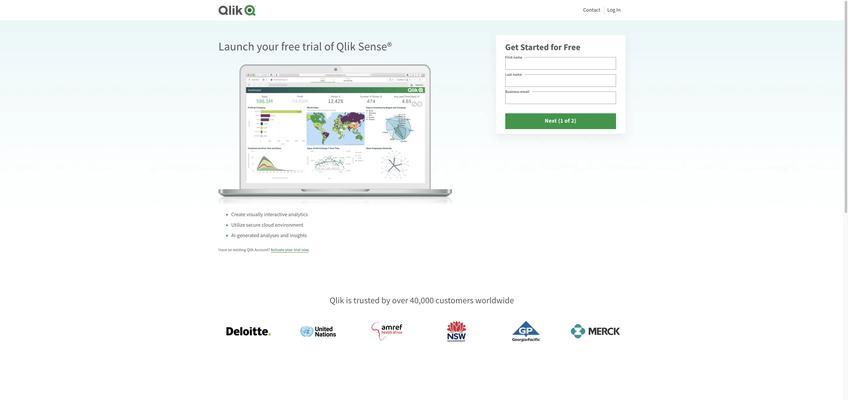 Task type: vqa. For each thing, say whether or not it's contained in the screenshot.
the bottommost "build"
no



Task type: locate. For each thing, give the bounding box(es) containing it.
0 vertical spatial name
[[513, 55, 522, 60]]

activate
[[271, 247, 284, 252]]

utilize
[[231, 222, 245, 229]]

go to the home page. image
[[218, 5, 256, 16]]

0 vertical spatial your
[[257, 39, 279, 54]]

account?
[[255, 247, 270, 252]]

have
[[218, 247, 227, 252]]

None submit
[[505, 113, 616, 129]]

free
[[564, 41, 581, 53]]

name right the last
[[513, 72, 522, 77]]

your left free
[[257, 39, 279, 54]]

is
[[346, 295, 352, 306]]

Business email text field
[[505, 92, 616, 104]]

0 horizontal spatial trial
[[294, 247, 301, 252]]

last
[[505, 72, 512, 77]]

analytics
[[288, 211, 308, 218]]

ai-
[[231, 232, 237, 239]]

First name text field
[[505, 57, 616, 70]]

qlik right existing
[[247, 247, 254, 252]]

0 horizontal spatial your
[[257, 39, 279, 54]]

1 horizontal spatial your
[[285, 247, 293, 252]]

have an existing qlik account? activate your trial now .
[[218, 247, 310, 252]]

sense®
[[358, 39, 392, 54]]

business
[[505, 89, 520, 94]]

1 vertical spatial qlik
[[247, 247, 254, 252]]

cloud
[[262, 222, 274, 229]]

create visually interactive analytics
[[231, 211, 308, 218]]

Last name text field
[[505, 74, 616, 87]]

an
[[228, 247, 232, 252]]

launch
[[218, 39, 254, 54]]

trial
[[302, 39, 322, 54], [294, 247, 301, 252]]

qlik right of at the top left of page
[[336, 39, 356, 54]]

name
[[513, 55, 522, 60], [513, 72, 522, 77]]

.
[[309, 247, 310, 252]]

log in
[[607, 7, 621, 13]]

by
[[382, 295, 390, 306]]

your
[[257, 39, 279, 54], [285, 247, 293, 252]]

qlik customer - deloitte image
[[222, 320, 275, 343]]

activate your trial now link
[[271, 247, 309, 253]]

1 vertical spatial trial
[[294, 247, 301, 252]]

0 vertical spatial trial
[[302, 39, 322, 54]]

trial left of at the top left of page
[[302, 39, 322, 54]]

create
[[231, 211, 245, 218]]

first
[[505, 55, 513, 60]]

log
[[607, 7, 615, 13]]

insights
[[290, 232, 307, 239]]

utilize secure cloud environment
[[231, 222, 303, 229]]

get started for free
[[505, 41, 581, 53]]

name right 'first'
[[513, 55, 522, 60]]

customers
[[436, 295, 474, 306]]

qlik left is on the left of page
[[330, 295, 344, 306]]

1 vertical spatial your
[[285, 247, 293, 252]]

visually
[[247, 211, 263, 218]]

in
[[616, 7, 621, 13]]

now
[[301, 247, 309, 252]]

0 vertical spatial qlik
[[336, 39, 356, 54]]

name for first name
[[513, 55, 522, 60]]

trial left now on the left
[[294, 247, 301, 252]]

first name
[[505, 55, 522, 60]]

qlik
[[336, 39, 356, 54], [247, 247, 254, 252], [330, 295, 344, 306]]

1 vertical spatial name
[[513, 72, 522, 77]]

business email
[[505, 89, 529, 94]]

your right the activate in the left of the page
[[285, 247, 293, 252]]



Task type: describe. For each thing, give the bounding box(es) containing it.
launch your free trial of qlik sense®
[[218, 39, 392, 54]]

name for last name
[[513, 72, 522, 77]]

1 horizontal spatial trial
[[302, 39, 322, 54]]

georgia pacific image
[[500, 320, 552, 343]]

for
[[551, 41, 562, 53]]

2 vertical spatial qlik
[[330, 295, 344, 306]]

existing
[[233, 247, 246, 252]]

40,000
[[410, 295, 434, 306]]

of
[[324, 39, 334, 54]]

contact link
[[583, 5, 600, 15]]

environment
[[275, 222, 303, 229]]

get
[[505, 41, 519, 53]]

free
[[281, 39, 300, 54]]

interactive
[[264, 211, 287, 218]]

over
[[392, 295, 408, 306]]

and
[[280, 232, 289, 239]]

last name
[[505, 72, 522, 77]]

analyses
[[260, 232, 279, 239]]

email
[[520, 89, 529, 94]]

log in link
[[607, 5, 621, 15]]

worldwide
[[475, 295, 514, 306]]

secure
[[246, 222, 261, 229]]

contact
[[583, 7, 600, 13]]

qlik is trusted by over 40,000 customers worldwide
[[330, 295, 514, 306]]

generated
[[237, 232, 259, 239]]

started
[[520, 41, 549, 53]]

ai-generated analyses and insights
[[231, 232, 307, 239]]

trusted
[[354, 295, 380, 306]]



